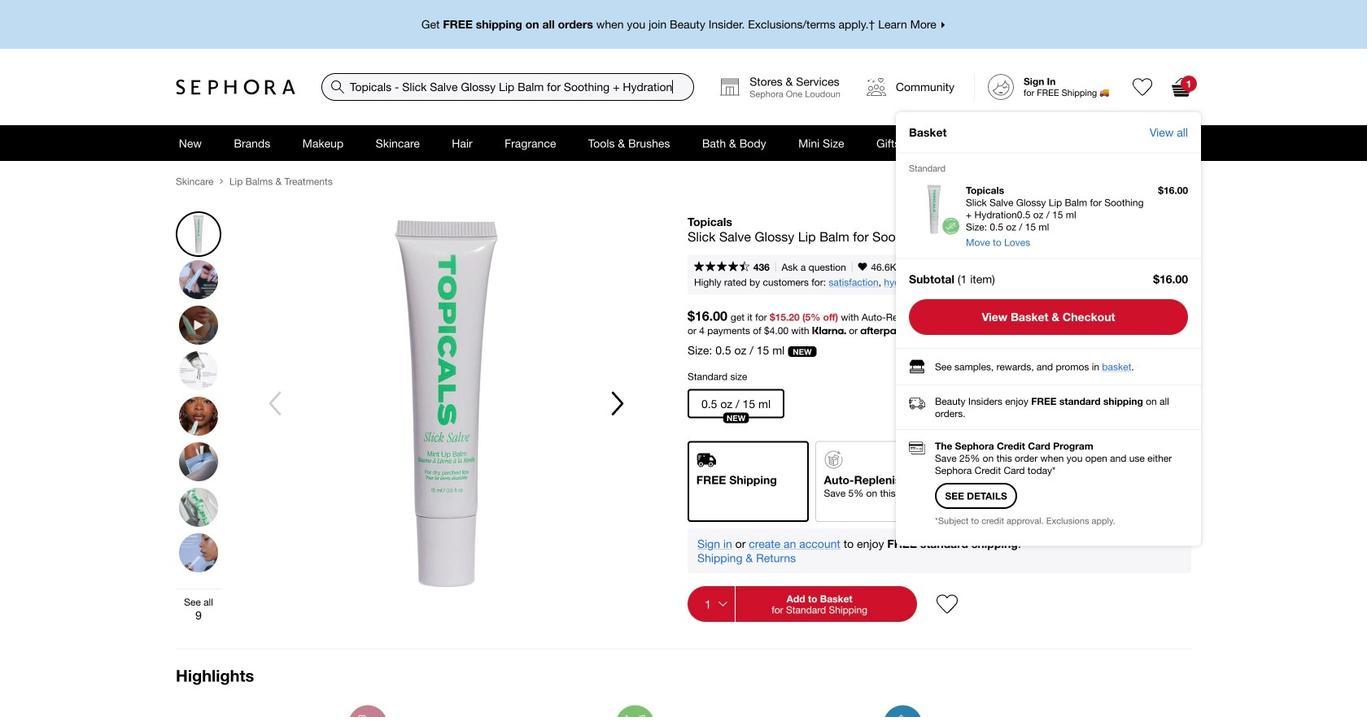 Task type: describe. For each thing, give the bounding box(es) containing it.
sephora homepage image
[[176, 79, 295, 95]]

afterpay image
[[861, 327, 915, 337]]

learn more image
[[917, 325, 929, 337]]

4.5 stars element
[[694, 262, 750, 273]]

Search search field
[[322, 74, 694, 100]]

go to basket image
[[1172, 77, 1192, 97]]

klarna image
[[812, 327, 847, 335]]



Task type: locate. For each thing, give the bounding box(es) containing it.
item element
[[1181, 76, 1197, 92]]

None search field
[[322, 73, 694, 101]]

None field
[[322, 73, 694, 101]]

video image
[[179, 306, 218, 345]]



Task type: vqa. For each thing, say whether or not it's contained in the screenshot.
Go To Basket Icon
yes



